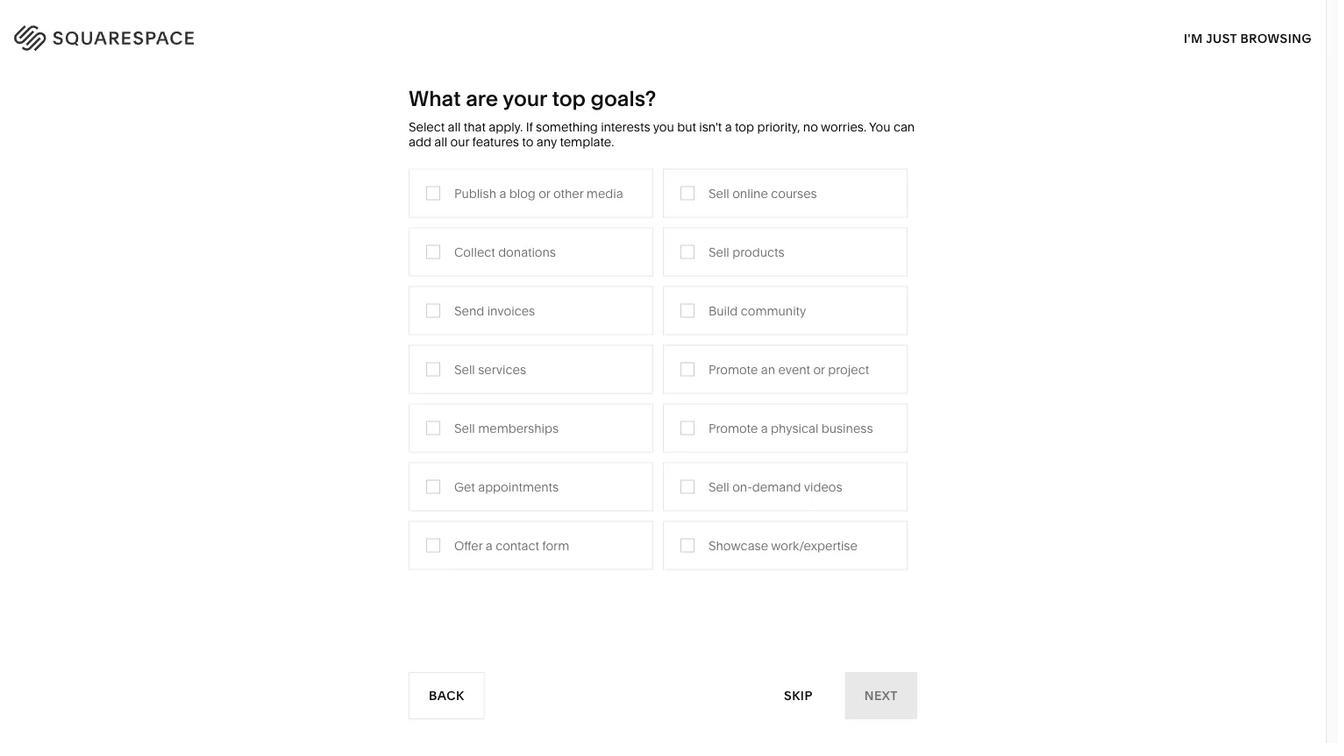 Task type: vqa. For each thing, say whether or not it's contained in the screenshot.
"Oranssi" "image"
no



Task type: describe. For each thing, give the bounding box(es) containing it.
pazari element
[[906, 600, 1272, 744]]

form
[[542, 539, 569, 554]]

all left our
[[434, 134, 447, 149]]

profits
[[546, 323, 582, 338]]

offer a contact form
[[454, 539, 569, 554]]

showcase
[[709, 539, 768, 554]]

promote an event or project
[[709, 362, 869, 377]]

back button
[[409, 673, 485, 720]]

sell online courses
[[709, 186, 817, 201]]

online inside 'whether you need a portfolio website, an online store, or a personal blog, you can use squarespace's customizable and responsive website templates to get started.'
[[1113, 104, 1154, 121]]

fitness
[[806, 297, 847, 312]]

event
[[778, 362, 811, 377]]

get
[[454, 480, 475, 495]]

1 horizontal spatial you
[[898, 104, 922, 121]]

local business
[[436, 297, 522, 312]]

local
[[436, 297, 467, 312]]

squarespace logo link
[[35, 22, 289, 48]]

worries.
[[821, 120, 867, 135]]

or for publish a blog or other media
[[539, 186, 551, 201]]

personal
[[838, 121, 896, 138]]

just
[[1206, 31, 1238, 46]]

degraw image
[[54, 600, 420, 744]]

use
[[991, 121, 1015, 138]]

i'm
[[1184, 31, 1203, 46]]

next button
[[845, 673, 918, 720]]

donations
[[498, 245, 556, 260]]

2 horizontal spatial you
[[936, 121, 961, 138]]

you inside the what are your top goals? select all that apply. if something interests you but isn't a top priority, no worries. you can add all our features to any template.
[[653, 120, 674, 135]]

priority,
[[757, 120, 800, 135]]

professional services
[[436, 270, 559, 285]]

or for promote an event or project
[[813, 362, 825, 377]]

demand
[[752, 480, 801, 495]]

food
[[436, 349, 466, 364]]

& for podcasts
[[660, 297, 668, 312]]

business
[[470, 297, 522, 312]]

& for non-
[[506, 323, 514, 338]]

nature
[[806, 270, 845, 285]]

something
[[536, 120, 598, 135]]

media
[[621, 297, 657, 312]]

real estate & properties
[[621, 376, 758, 391]]

back
[[429, 689, 465, 704]]

features
[[472, 134, 519, 149]]

send
[[454, 304, 484, 318]]

animals
[[859, 270, 905, 285]]

yours
[[54, 139, 170, 193]]

a right offer
[[486, 539, 493, 554]]

a right need
[[963, 104, 971, 121]]

degraw element
[[54, 600, 420, 744]]

sell on-demand videos
[[709, 480, 843, 495]]

real
[[621, 376, 646, 391]]

services
[[478, 362, 526, 377]]

food link
[[436, 349, 484, 364]]

pazari image
[[906, 600, 1272, 744]]

community
[[436, 323, 503, 338]]

with
[[180, 139, 269, 193]]

offer
[[454, 539, 483, 554]]

weddings link
[[621, 349, 698, 364]]

can inside 'whether you need a portfolio website, an online store, or a personal blog, you can use squarespace's customizable and responsive website templates to get started.'
[[964, 121, 988, 138]]

travel
[[621, 244, 655, 259]]

entertainment link
[[436, 376, 535, 391]]

properties
[[699, 376, 758, 391]]

make any template yours with ease.
[[54, 95, 463, 193]]

0 horizontal spatial online
[[733, 186, 768, 201]]

blog,
[[899, 121, 933, 138]]

local business link
[[436, 297, 539, 312]]

blog
[[509, 186, 536, 201]]

need
[[925, 104, 959, 121]]

to inside the what are your top goals? select all that apply. if something interests you but isn't a top priority, no worries. you can add all our features to any template.
[[522, 134, 534, 149]]

real estate & properties link
[[621, 376, 776, 391]]

that
[[464, 120, 486, 135]]

events link
[[621, 323, 677, 338]]

build community
[[709, 304, 806, 318]]

make
[[54, 95, 169, 149]]

no
[[803, 120, 818, 135]]

collect
[[454, 245, 495, 260]]

add
[[409, 134, 431, 149]]

publish a blog or other media
[[454, 186, 623, 201]]

an inside 'whether you need a portfolio website, an online store, or a personal blog, you can use squarespace's customizable and responsive website templates to get started.'
[[1093, 104, 1110, 121]]

a left blog at the top left of the page
[[499, 186, 506, 201]]

appointments
[[478, 480, 559, 495]]

promote for promote an event or project
[[709, 362, 758, 377]]

any inside the what are your top goals? select all that apply. if something interests you but isn't a top priority, no worries. you can add all our features to any template.
[[537, 134, 557, 149]]

lusaka image
[[480, 600, 846, 744]]

squarespace logo image
[[35, 22, 215, 48]]

apply.
[[489, 120, 523, 135]]

restaurants link
[[621, 270, 707, 285]]

work/expertise
[[771, 539, 858, 554]]

can inside the what are your top goals? select all that apply. if something interests you but isn't a top priority, no worries. you can add all our features to any template.
[[894, 120, 915, 135]]

lusaka element
[[480, 600, 846, 744]]

template
[[264, 95, 453, 149]]

restaurants
[[621, 270, 689, 285]]

non-
[[517, 323, 546, 338]]

your
[[503, 85, 547, 111]]

responsive
[[838, 137, 911, 155]]

community
[[741, 304, 806, 318]]

squarespace's
[[1019, 121, 1117, 138]]

sell for sell online courses
[[709, 186, 730, 201]]

whether
[[838, 104, 895, 121]]

portfolio
[[974, 104, 1031, 121]]

whether you need a portfolio website, an online store, or a personal blog, you can use squarespace's customizable and responsive website templates to get started.
[[838, 104, 1238, 155]]

browsing
[[1241, 31, 1312, 46]]

build
[[709, 304, 738, 318]]

sell for sell on-demand videos
[[709, 480, 730, 495]]

get appointments
[[454, 480, 559, 495]]



Task type: locate. For each thing, give the bounding box(es) containing it.
1 vertical spatial or
[[539, 186, 551, 201]]

to left get
[[1040, 137, 1054, 155]]

& down invoices
[[506, 323, 514, 338]]

1 vertical spatial promote
[[709, 421, 758, 436]]

1 horizontal spatial to
[[1040, 137, 1054, 155]]

website,
[[1034, 104, 1090, 121]]

services
[[509, 270, 559, 285]]

& right estate
[[688, 376, 696, 391]]

an up started.
[[1093, 104, 1110, 121]]

& for animals
[[848, 270, 856, 285]]

&
[[848, 270, 856, 285], [660, 297, 668, 312], [506, 323, 514, 338], [688, 376, 696, 391]]

promote down the properties
[[709, 421, 758, 436]]

community & non-profits
[[436, 323, 582, 338]]

any inside make any template yours with ease.
[[180, 95, 254, 149]]

nature & animals link
[[806, 270, 923, 285]]

a left physical
[[761, 421, 768, 436]]

all left the that
[[448, 120, 461, 135]]

memberships
[[478, 421, 559, 436]]

you right blog,
[[936, 121, 961, 138]]

goals?
[[591, 85, 656, 111]]

skip button
[[765, 672, 832, 721]]

collect donations
[[454, 245, 556, 260]]

next
[[865, 689, 898, 704]]

you left need
[[898, 104, 922, 121]]

our
[[450, 134, 469, 149]]

0 horizontal spatial or
[[539, 186, 551, 201]]

physical
[[771, 421, 819, 436]]

top up something on the left of page
[[552, 85, 586, 111]]

ease.
[[279, 139, 390, 193]]

entertainment
[[436, 376, 517, 391]]

or
[[1198, 104, 1212, 121], [539, 186, 551, 201], [813, 362, 825, 377]]

any
[[180, 95, 254, 149], [537, 134, 557, 149]]

what are your top goals? select all that apply. if something interests you but isn't a top priority, no worries. you can add all our features to any template.
[[409, 85, 915, 149]]

sell memberships
[[454, 421, 559, 436]]

what
[[409, 85, 461, 111]]

can left use at the right top of the page
[[964, 121, 988, 138]]

a
[[963, 104, 971, 121], [1215, 104, 1223, 121], [725, 120, 732, 135], [499, 186, 506, 201], [761, 421, 768, 436], [486, 539, 493, 554]]

but
[[677, 120, 696, 135]]

2 horizontal spatial or
[[1198, 104, 1212, 121]]

or right the 'event'
[[813, 362, 825, 377]]

estate
[[649, 376, 685, 391]]

sell for sell services
[[454, 362, 475, 377]]

customizable
[[1120, 121, 1209, 138]]

or left and
[[1198, 104, 1212, 121]]

0 horizontal spatial you
[[653, 120, 674, 135]]

business
[[822, 421, 873, 436]]

or right blog at the top left of the page
[[539, 186, 551, 201]]

professional services link
[[436, 270, 576, 285]]

to right features
[[522, 134, 534, 149]]

0 horizontal spatial to
[[522, 134, 534, 149]]

courses
[[771, 186, 817, 201]]

invoices
[[487, 304, 535, 318]]

2 promote from the top
[[709, 421, 758, 436]]

1 vertical spatial an
[[761, 362, 775, 377]]

or inside 'whether you need a portfolio website, an online store, or a personal blog, you can use squarespace's customizable and responsive website templates to get started.'
[[1198, 104, 1212, 121]]

1 horizontal spatial top
[[735, 120, 754, 135]]

contact
[[496, 539, 539, 554]]

1 horizontal spatial or
[[813, 362, 825, 377]]

promote a physical business
[[709, 421, 873, 436]]

a inside the what are your top goals? select all that apply. if something interests you but isn't a top priority, no worries. you can add all our features to any template.
[[725, 120, 732, 135]]

1 horizontal spatial can
[[964, 121, 988, 138]]

1 promote from the top
[[709, 362, 758, 377]]

0 vertical spatial promote
[[709, 362, 758, 377]]

if
[[526, 120, 533, 135]]

all
[[448, 120, 461, 135], [434, 134, 447, 149]]

0 horizontal spatial can
[[894, 120, 915, 135]]

sell for sell memberships
[[454, 421, 475, 436]]

1 vertical spatial top
[[735, 120, 754, 135]]

i'm just browsing link
[[1184, 14, 1312, 62]]

template.
[[560, 134, 614, 149]]

project
[[828, 362, 869, 377]]

travel link
[[621, 244, 672, 259]]

other
[[554, 186, 584, 201]]

on-
[[733, 480, 752, 495]]

interests
[[601, 120, 650, 135]]

online up started.
[[1113, 104, 1154, 121]]

get
[[1057, 137, 1079, 155]]

2 vertical spatial or
[[813, 362, 825, 377]]

sell products
[[709, 245, 785, 260]]

sell services
[[454, 362, 526, 377]]

to
[[522, 134, 534, 149], [1040, 137, 1054, 155]]

0 horizontal spatial top
[[552, 85, 586, 111]]

an left the 'event'
[[761, 362, 775, 377]]

0 vertical spatial or
[[1198, 104, 1212, 121]]

can right you
[[894, 120, 915, 135]]

top
[[552, 85, 586, 111], [735, 120, 754, 135]]

promote down build
[[709, 362, 758, 377]]

sell for sell products
[[709, 245, 730, 260]]

skip
[[784, 689, 813, 704]]

top right isn't
[[735, 120, 754, 135]]

0 vertical spatial an
[[1093, 104, 1110, 121]]

a right isn't
[[725, 120, 732, 135]]

store,
[[1157, 104, 1195, 121]]

a right store, at right
[[1215, 104, 1223, 121]]

website
[[914, 137, 967, 155]]

1 horizontal spatial any
[[537, 134, 557, 149]]

weddings
[[621, 349, 680, 364]]

podcasts
[[671, 297, 724, 312]]

you
[[898, 104, 922, 121], [653, 120, 674, 135], [936, 121, 961, 138]]

& right nature
[[848, 270, 856, 285]]

1 vertical spatial online
[[733, 186, 768, 201]]

0 horizontal spatial any
[[180, 95, 254, 149]]

events
[[621, 323, 659, 338]]

videos
[[804, 480, 843, 495]]

nature & animals
[[806, 270, 905, 285]]

media
[[587, 186, 623, 201]]

online left the courses
[[733, 186, 768, 201]]

professional
[[436, 270, 506, 285]]

promote
[[709, 362, 758, 377], [709, 421, 758, 436]]

& right media
[[660, 297, 668, 312]]

0 vertical spatial online
[[1113, 104, 1154, 121]]

community & non-profits link
[[436, 323, 600, 338]]

isn't
[[699, 120, 722, 135]]

and
[[1213, 121, 1238, 138]]

showcase work/expertise
[[709, 539, 858, 554]]

you left but
[[653, 120, 674, 135]]

1 horizontal spatial online
[[1113, 104, 1154, 121]]

templates
[[970, 137, 1037, 155]]

0 vertical spatial top
[[552, 85, 586, 111]]

promote for promote a physical business
[[709, 421, 758, 436]]

1 horizontal spatial an
[[1093, 104, 1110, 121]]

an
[[1093, 104, 1110, 121], [761, 362, 775, 377]]

you
[[869, 120, 891, 135]]

0 horizontal spatial an
[[761, 362, 775, 377]]

to inside 'whether you need a portfolio website, an online store, or a personal blog, you can use squarespace's customizable and responsive website templates to get started.'
[[1040, 137, 1054, 155]]

are
[[466, 85, 498, 111]]



